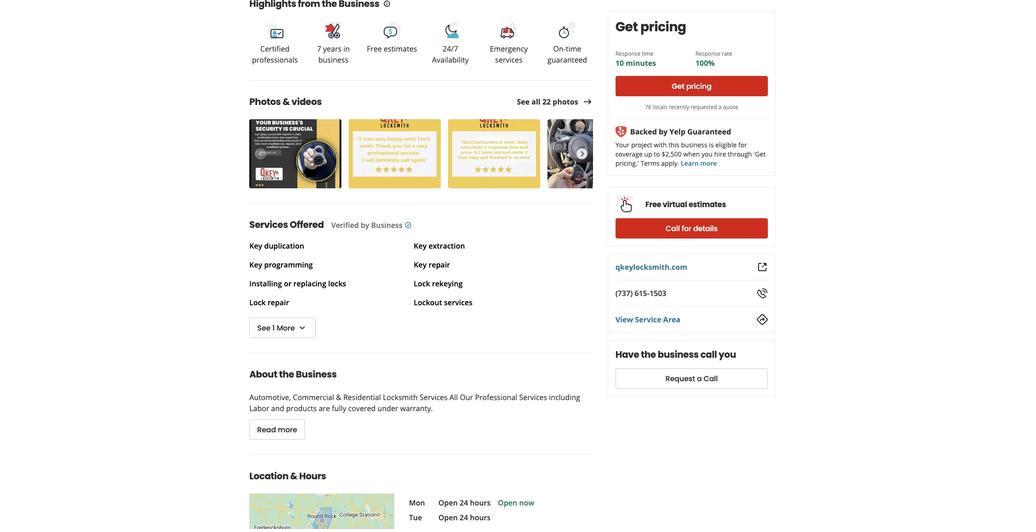 Task type: vqa. For each thing, say whether or not it's contained in the screenshot.
the top more
yes



Task type: describe. For each thing, give the bounding box(es) containing it.
is
[[710, 140, 714, 149]]

see 1 more button
[[250, 318, 316, 338]]

business inside 7 years in business
[[319, 55, 349, 65]]

by for business
[[361, 220, 370, 230]]

2 horizontal spatial services
[[520, 392, 548, 403]]

lockout services link
[[414, 298, 473, 308]]

76 locals recently requested a quote
[[646, 103, 739, 111]]

location
[[250, 470, 289, 483]]

emergency_services image
[[500, 21, 518, 39]]

covered
[[348, 404, 376, 414]]

fully
[[332, 404, 347, 414]]

your
[[616, 140, 630, 149]]

24 external link v2 image
[[757, 262, 768, 273]]

(737)
[[616, 288, 633, 298]]

location & hours element
[[235, 455, 608, 529]]

recently
[[669, 103, 690, 111]]

emergency
[[490, 44, 528, 54]]

0 vertical spatial get
[[616, 18, 638, 36]]

hours
[[299, 470, 326, 483]]

minutes
[[626, 58, 657, 68]]

installing
[[250, 279, 282, 289]]

1 horizontal spatial services
[[420, 392, 448, 403]]

business inside your project with this business is eligible for coverage up to $2,500 when you hire through 'get pricing.' terms apply.
[[682, 140, 708, 149]]

this
[[669, 140, 680, 149]]

key repair link
[[414, 260, 450, 270]]

request a call button
[[616, 368, 768, 389]]

our
[[460, 392, 473, 403]]

free estimates
[[367, 44, 417, 54]]

0 horizontal spatial services
[[250, 218, 288, 231]]

$2,500
[[662, 150, 682, 158]]

76
[[646, 103, 652, 111]]

1 vertical spatial estimates
[[689, 199, 727, 210]]

certified professionals
[[252, 44, 298, 65]]

1 horizontal spatial you
[[719, 348, 737, 361]]

replacing
[[294, 279, 326, 289]]

through
[[728, 150, 753, 158]]

open now
[[498, 498, 535, 508]]

next image
[[577, 148, 587, 159]]

(737) 615-1503
[[616, 288, 667, 298]]

verified by business
[[331, 220, 403, 230]]

to
[[654, 150, 660, 158]]

services offered element
[[235, 203, 593, 338]]

free for free virtual estimates
[[646, 199, 662, 210]]

10
[[616, 58, 624, 68]]

coverage
[[616, 150, 643, 158]]

locks
[[328, 279, 346, 289]]

learn
[[681, 159, 699, 168]]

more for learn more
[[701, 159, 718, 168]]

photo of qkey locksmith - austin, tx, us. 2023 jeep wrangler new key image
[[548, 119, 640, 189]]

request a call
[[666, 373, 718, 384]]

lock for lock rekeying
[[414, 279, 430, 289]]

time for on-
[[566, 44, 582, 54]]

on-
[[554, 44, 566, 54]]

615-
[[635, 288, 650, 298]]

free for free estimates
[[367, 44, 382, 54]]

24 chevron down v2 image
[[297, 322, 308, 333]]

3 photo of qkey locksmith - austin, tx, us. image from the left
[[448, 119, 541, 189]]

1 horizontal spatial a
[[719, 103, 722, 111]]

24_7_availability image
[[441, 21, 460, 39]]

24 directions v2 image
[[757, 314, 768, 325]]

lock rekeying link
[[414, 279, 463, 289]]

key for key repair
[[414, 260, 427, 270]]

when
[[684, 150, 700, 158]]

extraction
[[429, 241, 465, 251]]

professional
[[475, 392, 518, 403]]

response for 100%
[[696, 50, 721, 58]]

open left the now
[[498, 498, 518, 508]]

learn more link
[[681, 159, 718, 168]]

call for details
[[666, 223, 718, 234]]

1
[[272, 323, 275, 333]]

time for response
[[642, 50, 654, 58]]

have
[[616, 348, 640, 361]]

response for 10
[[616, 50, 641, 58]]

request
[[666, 373, 696, 384]]

qkeylocksmith.com link
[[616, 262, 688, 272]]

or
[[284, 279, 292, 289]]

emergency services
[[490, 44, 528, 65]]

eligible
[[716, 140, 737, 149]]

lockout services
[[414, 298, 473, 308]]

7 years in business
[[317, 44, 350, 65]]

lock rekeying
[[414, 279, 463, 289]]

about the business
[[250, 368, 337, 381]]

get pricing inside button
[[672, 81, 712, 91]]

key for key programming
[[250, 260, 262, 270]]

videos
[[292, 95, 322, 108]]

key duplication
[[250, 241, 304, 251]]

photos
[[553, 97, 579, 107]]

hire
[[715, 150, 727, 158]]

are
[[319, 404, 330, 414]]

open 24 hours for mon
[[439, 498, 491, 508]]

by for yelp
[[659, 127, 668, 137]]

view service area link
[[616, 314, 681, 325]]

view
[[616, 314, 634, 325]]

get pricing button
[[616, 76, 768, 96]]

have the business call you
[[616, 348, 737, 361]]

get inside button
[[672, 81, 685, 91]]

pricing inside button
[[687, 81, 712, 91]]

all
[[450, 392, 458, 403]]

area
[[664, 314, 681, 325]]

key for key duplication
[[250, 241, 262, 251]]

map image
[[250, 494, 395, 529]]

apply.
[[662, 159, 680, 168]]

key repair
[[414, 260, 450, 270]]

pricing.'
[[616, 159, 639, 168]]

installing or replacing locks link
[[250, 279, 346, 289]]

0 vertical spatial get pricing
[[616, 18, 687, 36]]

response rate 100%
[[696, 50, 733, 68]]

& for hours
[[290, 470, 298, 483]]

repair for key repair
[[429, 260, 450, 270]]

photos
[[250, 95, 281, 108]]

view service area
[[616, 314, 681, 325]]

see for see all 22 photos
[[517, 97, 530, 107]]

open for mon
[[439, 498, 458, 508]]

mon
[[409, 498, 425, 508]]

24/7 availability
[[432, 44, 469, 65]]



Task type: locate. For each thing, give the bounding box(es) containing it.
see
[[517, 97, 530, 107], [257, 323, 271, 333]]

free_estimates image
[[383, 21, 401, 39]]

get pricing up response time 10 minutes
[[616, 18, 687, 36]]

2 vertical spatial &
[[290, 470, 298, 483]]

pricing up requested
[[687, 81, 712, 91]]

1 vertical spatial repair
[[268, 298, 289, 308]]

time up "guaranteed"
[[566, 44, 582, 54]]

1 vertical spatial 24
[[460, 513, 468, 523]]

get up response time 10 minutes
[[616, 18, 638, 36]]

0 horizontal spatial response
[[616, 50, 641, 58]]

1 vertical spatial services
[[444, 298, 473, 308]]

lock up lockout
[[414, 279, 430, 289]]

business down years
[[319, 55, 349, 65]]

tue
[[409, 513, 422, 523]]

by inside services offered element
[[361, 220, 370, 230]]

0 horizontal spatial time
[[566, 44, 582, 54]]

0 horizontal spatial more
[[278, 424, 297, 435]]

lock down installing
[[250, 298, 266, 308]]

estimates
[[384, 44, 417, 54], [689, 199, 727, 210]]

1 horizontal spatial repair
[[429, 260, 450, 270]]

hours for mon
[[470, 498, 491, 508]]

1 hours from the top
[[470, 498, 491, 508]]

key extraction link
[[414, 241, 465, 251]]

0 horizontal spatial call
[[666, 223, 680, 234]]

time inside on-time guaranteed
[[566, 44, 582, 54]]

and
[[271, 404, 284, 414]]

& left videos
[[283, 95, 290, 108]]

you down is
[[702, 150, 713, 158]]

open
[[439, 498, 458, 508], [498, 498, 518, 508], [439, 513, 458, 523]]

1 vertical spatial the
[[279, 368, 294, 381]]

22
[[543, 97, 551, 107]]

certified_professionals image
[[266, 21, 284, 39]]

call
[[701, 348, 717, 361]]

lock
[[414, 279, 430, 289], [250, 298, 266, 308]]

estimates down free_estimates image
[[384, 44, 417, 54]]

time inside response time 10 minutes
[[642, 50, 654, 58]]

services for lockout services
[[444, 298, 473, 308]]

details
[[694, 223, 718, 234]]

0 vertical spatial pricing
[[641, 18, 687, 36]]

including
[[549, 392, 581, 403]]

pricing
[[641, 18, 687, 36], [687, 81, 712, 91]]

1 vertical spatial by
[[361, 220, 370, 230]]

1 horizontal spatial for
[[739, 140, 748, 149]]

repair down or
[[268, 298, 289, 308]]

0 horizontal spatial the
[[279, 368, 294, 381]]

key programming
[[250, 260, 313, 270]]

1503
[[650, 288, 667, 298]]

1 horizontal spatial free
[[646, 199, 662, 210]]

0 vertical spatial see
[[517, 97, 530, 107]]

key up installing
[[250, 260, 262, 270]]

key
[[250, 241, 262, 251], [414, 241, 427, 251], [250, 260, 262, 270], [414, 260, 427, 270]]

business up when at the top right of page
[[682, 140, 708, 149]]

response inside response rate 100%
[[696, 50, 721, 58]]

1 horizontal spatial estimates
[[689, 199, 727, 210]]

you inside your project with this business is eligible for coverage up to $2,500 when you hire through 'get pricing.' terms apply.
[[702, 150, 713, 158]]

1 horizontal spatial services
[[496, 55, 523, 65]]

a inside request a call button
[[697, 373, 702, 384]]

photos & videos element
[[235, 80, 640, 190]]

1 horizontal spatial &
[[290, 470, 298, 483]]

24 phone v2 image
[[757, 288, 768, 299]]

0 vertical spatial free
[[367, 44, 382, 54]]

see inside photos & videos element
[[517, 97, 530, 107]]

a left quote
[[719, 103, 722, 111]]

1 vertical spatial open 24 hours
[[439, 513, 491, 523]]

get up recently at the top
[[672, 81, 685, 91]]

business for about the business
[[296, 368, 337, 381]]

0 horizontal spatial estimates
[[384, 44, 417, 54]]

key left duplication
[[250, 241, 262, 251]]

call down virtual
[[666, 223, 680, 234]]

call inside request a call button
[[704, 373, 718, 384]]

repair
[[429, 260, 450, 270], [268, 298, 289, 308]]

duplication
[[264, 241, 304, 251]]

0 vertical spatial business
[[319, 55, 349, 65]]

& inside photos & videos element
[[283, 95, 290, 108]]

open right mon in the left bottom of the page
[[439, 498, 458, 508]]

rekeying
[[432, 279, 463, 289]]

free
[[367, 44, 382, 54], [646, 199, 662, 210]]

& for videos
[[283, 95, 290, 108]]

more for read more
[[278, 424, 297, 435]]

location & hours
[[250, 470, 326, 483]]

programming
[[264, 260, 313, 270]]

2 response from the left
[[696, 50, 721, 58]]

24 for mon
[[460, 498, 468, 508]]

2 photo of qkey locksmith - austin, tx, us. image from the left
[[349, 119, 441, 189]]

response time 10 minutes
[[616, 50, 657, 68]]

on_time_guaranteed image
[[559, 21, 577, 39]]

project
[[632, 140, 653, 149]]

commercial
[[293, 392, 334, 403]]

1 vertical spatial a
[[697, 373, 702, 384]]

0 vertical spatial a
[[719, 103, 722, 111]]

1 horizontal spatial by
[[659, 127, 668, 137]]

yelp
[[670, 127, 686, 137]]

call inside call for details button
[[666, 223, 680, 234]]

backed by yelp guaranteed
[[631, 127, 732, 137]]

1 vertical spatial business
[[296, 368, 337, 381]]

1 open 24 hours from the top
[[439, 498, 491, 508]]

2 vertical spatial business
[[658, 348, 699, 361]]

by right verified
[[361, 220, 370, 230]]

'get
[[754, 150, 766, 158]]

1 vertical spatial business
[[682, 140, 708, 149]]

more inside read more button
[[278, 424, 297, 435]]

services inside emergency services
[[496, 55, 523, 65]]

call for details button
[[616, 218, 768, 239]]

0 vertical spatial business
[[371, 220, 403, 230]]

0 horizontal spatial repair
[[268, 298, 289, 308]]

in
[[344, 44, 350, 54]]

1 horizontal spatial more
[[701, 159, 718, 168]]

response
[[616, 50, 641, 58], [696, 50, 721, 58]]

services
[[250, 218, 288, 231], [420, 392, 448, 403], [520, 392, 548, 403]]

the for have
[[641, 348, 656, 361]]

& left hours
[[290, 470, 298, 483]]

0 vertical spatial the
[[641, 348, 656, 361]]

terms
[[641, 159, 660, 168]]

key up lock rekeying
[[414, 260, 427, 270]]

response up 10
[[616, 50, 641, 58]]

verified
[[331, 220, 359, 230]]

0 vertical spatial services
[[496, 55, 523, 65]]

by
[[659, 127, 668, 137], [361, 220, 370, 230]]

years_in_business image
[[324, 21, 343, 39]]

key up key repair link
[[414, 241, 427, 251]]

0 vertical spatial more
[[701, 159, 718, 168]]

0 horizontal spatial services
[[444, 298, 473, 308]]

time up minutes
[[642, 50, 654, 58]]

the for about
[[279, 368, 294, 381]]

rate
[[722, 50, 733, 58]]

24 for tue
[[460, 513, 468, 523]]

1 horizontal spatial lock
[[414, 279, 430, 289]]

0 horizontal spatial a
[[697, 373, 702, 384]]

business for verified by business
[[371, 220, 403, 230]]

0 horizontal spatial by
[[361, 220, 370, 230]]

lock for lock repair
[[250, 298, 266, 308]]

0 horizontal spatial business
[[296, 368, 337, 381]]

key extraction
[[414, 241, 465, 251]]

0 horizontal spatial free
[[367, 44, 382, 54]]

0 horizontal spatial lock
[[250, 298, 266, 308]]

about the business element
[[235, 353, 593, 440]]

your project with this business is eligible for coverage up to $2,500 when you hire through 'get pricing.' terms apply.
[[616, 140, 766, 168]]

response inside response time 10 minutes
[[616, 50, 641, 58]]

services
[[496, 55, 523, 65], [444, 298, 473, 308]]

&
[[283, 95, 290, 108], [336, 392, 342, 403], [290, 470, 298, 483]]

0 vertical spatial 24
[[460, 498, 468, 508]]

photos & videos
[[250, 95, 322, 108]]

open for tue
[[439, 513, 458, 523]]

the
[[641, 348, 656, 361], [279, 368, 294, 381]]

key programming link
[[250, 260, 313, 270]]

see all 22 photos link
[[517, 96, 593, 107]]

quote
[[724, 103, 739, 111]]

open right tue
[[439, 513, 458, 523]]

for inside call for details button
[[682, 223, 692, 234]]

0 vertical spatial &
[[283, 95, 290, 108]]

more down the hire
[[701, 159, 718, 168]]

for left details
[[682, 223, 692, 234]]

info icon image
[[383, 0, 391, 7], [383, 0, 391, 7]]

the right about
[[279, 368, 294, 381]]

labor
[[250, 404, 269, 414]]

automotive, commercial & residential locksmith services all our professional services including labor and products are fully covered under warranty.
[[250, 392, 581, 414]]

automotive,
[[250, 392, 291, 403]]

0 vertical spatial estimates
[[384, 44, 417, 54]]

1 vertical spatial hours
[[470, 513, 491, 523]]

1 vertical spatial lock
[[250, 298, 266, 308]]

0 horizontal spatial get
[[616, 18, 638, 36]]

repair down "key extraction" in the top left of the page
[[429, 260, 450, 270]]

backed
[[631, 127, 657, 137]]

for up through
[[739, 140, 748, 149]]

1 24 from the top
[[460, 498, 468, 508]]

services down emergency
[[496, 55, 523, 65]]

0 horizontal spatial for
[[682, 223, 692, 234]]

free right in
[[367, 44, 382, 54]]

pricing up response time 10 minutes
[[641, 18, 687, 36]]

read more button
[[250, 420, 305, 440]]

1 vertical spatial &
[[336, 392, 342, 403]]

business up commercial
[[296, 368, 337, 381]]

see for see 1 more
[[257, 323, 271, 333]]

0 vertical spatial lock
[[414, 279, 430, 289]]

1 horizontal spatial the
[[641, 348, 656, 361]]

0 vertical spatial for
[[739, 140, 748, 149]]

photo of qkey locksmith - austin, tx, us. image
[[250, 119, 342, 189], [349, 119, 441, 189], [448, 119, 541, 189]]

see inside "button"
[[257, 323, 271, 333]]

16 checkmark badged v2 image
[[405, 222, 412, 229]]

you right call in the bottom right of the page
[[719, 348, 737, 361]]

by up with
[[659, 127, 668, 137]]

1 horizontal spatial photo of qkey locksmith - austin, tx, us. image
[[349, 119, 441, 189]]

0 vertical spatial by
[[659, 127, 668, 137]]

virtual
[[663, 199, 688, 210]]

& inside automotive, commercial & residential locksmith services all our professional services including labor and products are fully covered under warranty.
[[336, 392, 342, 403]]

1 photo of qkey locksmith - austin, tx, us. image from the left
[[250, 119, 342, 189]]

2 open 24 hours from the top
[[439, 513, 491, 523]]

24 arrow right v2 image
[[582, 96, 593, 107]]

services left all at the bottom left of page
[[420, 392, 448, 403]]

0 vertical spatial hours
[[470, 498, 491, 508]]

residential
[[344, 392, 381, 403]]

2 24 from the top
[[460, 513, 468, 523]]

1 horizontal spatial get
[[672, 81, 685, 91]]

see left all
[[517, 97, 530, 107]]

open 24 hours for tue
[[439, 513, 491, 523]]

services offered
[[250, 218, 324, 231]]

repair for lock repair
[[268, 298, 289, 308]]

offered
[[290, 218, 324, 231]]

open 24 hours
[[439, 498, 491, 508], [439, 513, 491, 523]]

free left virtual
[[646, 199, 662, 210]]

the right have
[[641, 348, 656, 361]]

business left "16 checkmark badged v2" image
[[371, 220, 403, 230]]

qkeylocksmith.com
[[616, 262, 688, 272]]

services for emergency services
[[496, 55, 523, 65]]

1 vertical spatial call
[[704, 373, 718, 384]]

more right "read"
[[278, 424, 297, 435]]

business
[[371, 220, 403, 230], [296, 368, 337, 381]]

get pricing
[[616, 18, 687, 36], [672, 81, 712, 91]]

1 horizontal spatial see
[[517, 97, 530, 107]]

0 vertical spatial repair
[[429, 260, 450, 270]]

services up key duplication
[[250, 218, 288, 231]]

business
[[319, 55, 349, 65], [682, 140, 708, 149], [658, 348, 699, 361]]

hours for tue
[[470, 513, 491, 523]]

0 horizontal spatial you
[[702, 150, 713, 158]]

services down rekeying
[[444, 298, 473, 308]]

get pricing up 76 locals recently requested a quote
[[672, 81, 712, 91]]

estimates up details
[[689, 199, 727, 210]]

key for key extraction
[[414, 241, 427, 251]]

0 vertical spatial you
[[702, 150, 713, 158]]

1 horizontal spatial business
[[371, 220, 403, 230]]

call
[[666, 223, 680, 234], [704, 373, 718, 384]]

all
[[532, 97, 541, 107]]

1 vertical spatial get pricing
[[672, 81, 712, 91]]

time
[[566, 44, 582, 54], [642, 50, 654, 58]]

1 horizontal spatial response
[[696, 50, 721, 58]]

see left 1
[[257, 323, 271, 333]]

previous image
[[255, 148, 265, 159]]

& up fully at the left
[[336, 392, 342, 403]]

24/7
[[443, 44, 458, 54]]

1 vertical spatial get
[[672, 81, 685, 91]]

free virtual estimates
[[646, 199, 727, 210]]

services left including
[[520, 392, 548, 403]]

now
[[520, 498, 535, 508]]

0 horizontal spatial see
[[257, 323, 271, 333]]

read
[[257, 424, 276, 435]]

0 horizontal spatial photo of qkey locksmith - austin, tx, us. image
[[250, 119, 342, 189]]

1 response from the left
[[616, 50, 641, 58]]

1 horizontal spatial call
[[704, 373, 718, 384]]

a right request
[[697, 373, 702, 384]]

business up request
[[658, 348, 699, 361]]

products
[[286, 404, 317, 414]]

hours
[[470, 498, 491, 508], [470, 513, 491, 523]]

1 horizontal spatial time
[[642, 50, 654, 58]]

1 vertical spatial pricing
[[687, 81, 712, 91]]

0 horizontal spatial &
[[283, 95, 290, 108]]

1 vertical spatial more
[[278, 424, 297, 435]]

read more
[[257, 424, 297, 435]]

call down call in the bottom right of the page
[[704, 373, 718, 384]]

see 1 more
[[257, 323, 295, 333]]

0 vertical spatial open 24 hours
[[439, 498, 491, 508]]

2 hours from the top
[[470, 513, 491, 523]]

for inside your project with this business is eligible for coverage up to $2,500 when you hire through 'get pricing.' terms apply.
[[739, 140, 748, 149]]

1 vertical spatial you
[[719, 348, 737, 361]]

business inside services offered element
[[371, 220, 403, 230]]

response up 100%
[[696, 50, 721, 58]]

1 vertical spatial see
[[257, 323, 271, 333]]

installing or replacing locks
[[250, 279, 346, 289]]

1 vertical spatial free
[[646, 199, 662, 210]]

100%
[[696, 58, 715, 68]]

learn more
[[681, 159, 718, 168]]

0 vertical spatial call
[[666, 223, 680, 234]]

1 vertical spatial for
[[682, 223, 692, 234]]

& inside location & hours element
[[290, 470, 298, 483]]

2 horizontal spatial photo of qkey locksmith - austin, tx, us. image
[[448, 119, 541, 189]]

2 horizontal spatial &
[[336, 392, 342, 403]]



